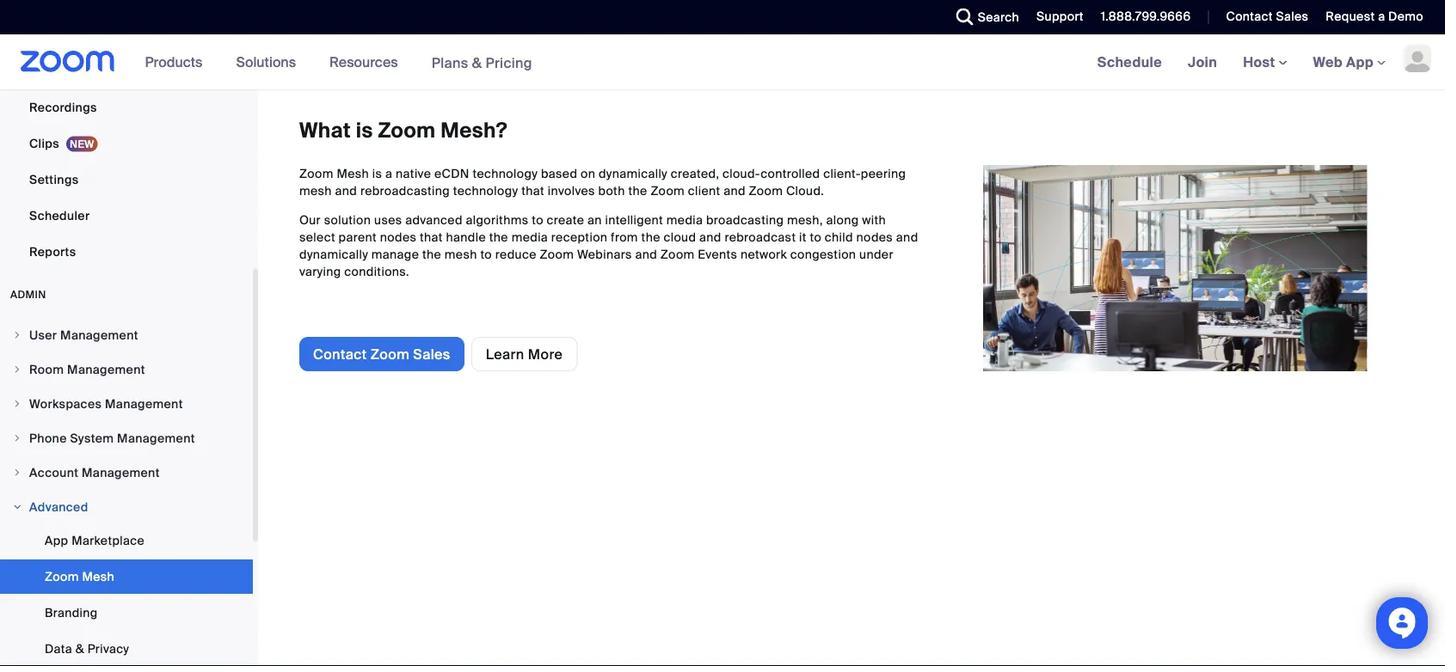 Task type: vqa. For each thing, say whether or not it's contained in the screenshot.
rebroadcasting
yes



Task type: describe. For each thing, give the bounding box(es) containing it.
client
[[688, 183, 721, 199]]

settings
[[29, 172, 79, 188]]

2 nodes from the left
[[857, 229, 893, 245]]

advanced
[[405, 212, 463, 228]]

advanced menu
[[0, 524, 253, 667]]

products button
[[145, 34, 210, 89]]

mesh for zoom mesh is a native ecdn technology based on dynamically created, cloud-controlled client-peering mesh and rebroadcasting technology that involves both the zoom client and zoom cloud.
[[337, 166, 369, 182]]

join link
[[1175, 34, 1231, 89]]

uses
[[374, 212, 402, 228]]

branding
[[45, 605, 98, 621]]

data & privacy link
[[0, 632, 253, 667]]

zoom mesh is a native ecdn technology based on dynamically created, cloud-controlled client-peering mesh and rebroadcasting technology that involves both the zoom client and zoom cloud.
[[299, 166, 906, 199]]

phone system management menu item
[[0, 422, 253, 455]]

contact for contact zoom sales
[[313, 345, 367, 364]]

both
[[598, 183, 625, 199]]

zoom mesh
[[45, 569, 115, 585]]

management for workspaces management
[[105, 396, 183, 412]]

scheduler link
[[0, 199, 253, 233]]

and down cloud-
[[724, 183, 746, 199]]

mesh?
[[441, 117, 507, 144]]

support
[[1037, 9, 1084, 25]]

along
[[826, 212, 859, 228]]

phone system management
[[29, 431, 195, 447]]

account
[[29, 465, 79, 481]]

clips link
[[0, 126, 253, 161]]

create
[[547, 212, 584, 228]]

1 horizontal spatial sales
[[1276, 9, 1309, 25]]

select
[[299, 229, 335, 245]]

zoom down created,
[[651, 183, 685, 199]]

varying
[[299, 264, 341, 280]]

zoom logo image
[[21, 51, 115, 72]]

room
[[29, 362, 64, 378]]

scheduler
[[29, 208, 90, 224]]

0 horizontal spatial to
[[481, 247, 492, 262]]

schedule link
[[1085, 34, 1175, 89]]

schedule
[[1098, 53, 1162, 71]]

reports link
[[0, 235, 253, 269]]

our
[[299, 212, 321, 228]]

controlled
[[761, 166, 820, 182]]

rebroadcast
[[725, 229, 796, 245]]

network
[[741, 247, 787, 262]]

clips
[[29, 136, 59, 151]]

pricing
[[486, 54, 533, 72]]

user management
[[29, 327, 138, 343]]

events
[[698, 247, 738, 262]]

web app button
[[1313, 53, 1386, 71]]

data & privacy
[[45, 641, 129, 657]]

1 nodes from the left
[[380, 229, 417, 245]]

web
[[1313, 53, 1343, 71]]

ecdn
[[435, 166, 470, 182]]

& for data
[[75, 641, 84, 657]]

host button
[[1243, 53, 1288, 71]]

the down algorithms on the top left
[[489, 229, 508, 245]]

more
[[528, 345, 563, 364]]

the inside zoom mesh is a native ecdn technology based on dynamically created, cloud-controlled client-peering mesh and rebroadcasting technology that involves both the zoom client and zoom cloud.
[[629, 183, 648, 199]]

user
[[29, 327, 57, 343]]

advanced menu item
[[0, 491, 253, 524]]

zoom down "reception"
[[540, 247, 574, 262]]

webinars
[[577, 247, 632, 262]]

what is zoom mesh?
[[299, 117, 507, 144]]

zoom inside advanced menu
[[45, 569, 79, 585]]

workspaces management
[[29, 396, 183, 412]]

demo
[[1389, 9, 1424, 25]]

room management menu item
[[0, 354, 253, 386]]

products
[[145, 53, 203, 71]]

settings link
[[0, 163, 253, 197]]

based
[[541, 166, 578, 182]]

reduce
[[495, 247, 537, 262]]

0 vertical spatial technology
[[473, 166, 538, 182]]

is inside zoom mesh is a native ecdn technology based on dynamically created, cloud-controlled client-peering mesh and rebroadcasting technology that involves both the zoom client and zoom cloud.
[[372, 166, 382, 182]]

1.888.799.9666
[[1101, 9, 1191, 25]]

reception
[[551, 229, 608, 245]]

zoom down cloud
[[661, 247, 695, 262]]

learn more
[[486, 345, 563, 364]]

under
[[860, 247, 894, 262]]

app marketplace
[[45, 533, 145, 549]]

involves
[[548, 183, 595, 199]]

parent
[[339, 229, 377, 245]]

a inside zoom mesh is a native ecdn technology based on dynamically created, cloud-controlled client-peering mesh and rebroadcasting technology that involves both the zoom client and zoom cloud.
[[386, 166, 393, 182]]

recordings
[[29, 99, 97, 115]]

on
[[581, 166, 596, 182]]

right image for room
[[12, 365, 22, 375]]

app inside the meetings navigation
[[1347, 53, 1374, 71]]

host
[[1243, 53, 1279, 71]]

account management
[[29, 465, 160, 481]]

product information navigation
[[132, 34, 545, 91]]

user management menu item
[[0, 319, 253, 352]]

management for room management
[[67, 362, 145, 378]]

recordings link
[[0, 90, 253, 125]]

and down "peering"
[[896, 229, 919, 245]]

search button
[[944, 0, 1024, 34]]

and up the solution on the top left
[[335, 183, 357, 199]]

system
[[70, 431, 114, 447]]

conditions.
[[344, 264, 409, 280]]

plans
[[432, 54, 469, 72]]

0 vertical spatial media
[[667, 212, 703, 228]]

1 horizontal spatial to
[[532, 212, 544, 228]]



Task type: locate. For each thing, give the bounding box(es) containing it.
1 vertical spatial dynamically
[[299, 247, 368, 262]]

that inside our solution uses advanced algorithms to create an intelligent media broadcasting mesh, along with select parent nodes that handle the media reception from the cloud and rebroadcast it to child nodes and dynamically manage the mesh to reduce zoom webinars and zoom events network congestion under varying conditions.
[[420, 229, 443, 245]]

1 horizontal spatial a
[[1379, 9, 1386, 25]]

cloud.
[[786, 183, 824, 199]]

resources
[[330, 53, 398, 71]]

congestion
[[790, 247, 856, 262]]

contact sales
[[1226, 9, 1309, 25]]

1 horizontal spatial that
[[522, 183, 545, 199]]

right image inside account management menu item
[[12, 468, 22, 478]]

right image for workspaces
[[12, 399, 22, 410]]

native
[[396, 166, 431, 182]]

0 vertical spatial app
[[1347, 53, 1374, 71]]

a left demo
[[1379, 9, 1386, 25]]

dynamically inside zoom mesh is a native ecdn technology based on dynamically created, cloud-controlled client-peering mesh and rebroadcasting technology that involves both the zoom client and zoom cloud.
[[599, 166, 668, 182]]

privacy
[[87, 641, 129, 657]]

cloud
[[664, 229, 696, 245]]

0 horizontal spatial app
[[45, 533, 68, 549]]

sales
[[1276, 9, 1309, 25], [413, 345, 451, 364]]

our solution uses advanced algorithms to create an intelligent media broadcasting mesh, along with select parent nodes that handle the media reception from the cloud and rebroadcast it to child nodes and dynamically manage the mesh to reduce zoom webinars and zoom events network congestion under varying conditions.
[[299, 212, 919, 280]]

management for user management
[[60, 327, 138, 343]]

is right what
[[356, 117, 373, 144]]

& for plans
[[472, 54, 482, 72]]

dynamically inside our solution uses advanced algorithms to create an intelligent media broadcasting mesh, along with select parent nodes that handle the media reception from the cloud and rebroadcast it to child nodes and dynamically manage the mesh to reduce zoom webinars and zoom events network congestion under varying conditions.
[[299, 247, 368, 262]]

0 vertical spatial dynamically
[[599, 166, 668, 182]]

zoom
[[378, 117, 436, 144], [299, 166, 334, 182], [651, 183, 685, 199], [749, 183, 783, 199], [540, 247, 574, 262], [661, 247, 695, 262], [371, 345, 410, 364], [45, 569, 79, 585]]

right image inside advanced menu item
[[12, 502, 22, 513]]

2 right image from the top
[[12, 365, 22, 375]]

that
[[522, 183, 545, 199], [420, 229, 443, 245]]

right image left the user on the left of the page
[[12, 330, 22, 341]]

mesh,
[[787, 212, 823, 228]]

profile picture image
[[1404, 45, 1432, 72]]

an
[[588, 212, 602, 228]]

0 horizontal spatial dynamically
[[299, 247, 368, 262]]

zoom up native
[[378, 117, 436, 144]]

4 right image from the top
[[12, 434, 22, 444]]

and down from
[[635, 247, 657, 262]]

1 horizontal spatial media
[[667, 212, 703, 228]]

solution
[[324, 212, 371, 228]]

contact
[[1226, 9, 1273, 25], [313, 345, 367, 364]]

contact zoom sales link
[[299, 337, 464, 372]]

client-
[[824, 166, 861, 182]]

mesh up the solution on the top left
[[337, 166, 369, 182]]

0 horizontal spatial nodes
[[380, 229, 417, 245]]

1 vertical spatial sales
[[413, 345, 451, 364]]

right image left "workspaces"
[[12, 399, 22, 410]]

0 horizontal spatial mesh
[[82, 569, 115, 585]]

0 vertical spatial contact
[[1226, 9, 1273, 25]]

mesh
[[337, 166, 369, 182], [82, 569, 115, 585]]

manage
[[372, 247, 419, 262]]

plans & pricing link
[[432, 54, 533, 72], [432, 54, 533, 72]]

a up rebroadcasting
[[386, 166, 393, 182]]

web app
[[1313, 53, 1374, 71]]

0 horizontal spatial that
[[420, 229, 443, 245]]

0 horizontal spatial a
[[386, 166, 393, 182]]

admin menu menu
[[0, 319, 253, 667]]

right image inside user management menu item
[[12, 330, 22, 341]]

media up the reduce
[[512, 229, 548, 245]]

0 vertical spatial mesh
[[299, 183, 332, 199]]

contact down varying
[[313, 345, 367, 364]]

0 horizontal spatial &
[[75, 641, 84, 657]]

1 horizontal spatial dynamically
[[599, 166, 668, 182]]

1 right image from the top
[[12, 330, 22, 341]]

search
[[978, 9, 1020, 25]]

the
[[629, 183, 648, 199], [489, 229, 508, 245], [642, 229, 661, 245], [422, 247, 441, 262]]

phone
[[29, 431, 67, 447]]

1 vertical spatial technology
[[453, 183, 518, 199]]

management up room management
[[60, 327, 138, 343]]

& right 'plans'
[[472, 54, 482, 72]]

learn
[[486, 345, 525, 364]]

& inside product information navigation
[[472, 54, 482, 72]]

intelligent
[[605, 212, 663, 228]]

1 horizontal spatial mesh
[[445, 247, 477, 262]]

mesh inside our solution uses advanced algorithms to create an intelligent media broadcasting mesh, along with select parent nodes that handle the media reception from the cloud and rebroadcast it to child nodes and dynamically manage the mesh to reduce zoom webinars and zoom events network congestion under varying conditions.
[[445, 247, 477, 262]]

mesh inside zoom mesh is a native ecdn technology based on dynamically created, cloud-controlled client-peering mesh and rebroadcasting technology that involves both the zoom client and zoom cloud.
[[299, 183, 332, 199]]

zoom up branding
[[45, 569, 79, 585]]

is up rebroadcasting
[[372, 166, 382, 182]]

mesh inside zoom mesh is a native ecdn technology based on dynamically created, cloud-controlled client-peering mesh and rebroadcasting technology that involves both the zoom client and zoom cloud.
[[337, 166, 369, 182]]

0 vertical spatial is
[[356, 117, 373, 144]]

app down advanced
[[45, 533, 68, 549]]

3 right image from the top
[[12, 399, 22, 410]]

the down the intelligent
[[642, 229, 661, 245]]

contact inside contact zoom sales link
[[313, 345, 367, 364]]

technology
[[473, 166, 538, 182], [453, 183, 518, 199]]

mesh down app marketplace
[[82, 569, 115, 585]]

1 vertical spatial a
[[386, 166, 393, 182]]

mesh for zoom mesh
[[82, 569, 115, 585]]

right image left account
[[12, 468, 22, 478]]

right image left phone
[[12, 434, 22, 444]]

zoom down cloud-
[[749, 183, 783, 199]]

0 horizontal spatial sales
[[413, 345, 451, 364]]

right image left room
[[12, 365, 22, 375]]

0 vertical spatial &
[[472, 54, 482, 72]]

right image
[[12, 330, 22, 341], [12, 365, 22, 375], [12, 399, 22, 410], [12, 434, 22, 444], [12, 468, 22, 478], [12, 502, 22, 513]]

zoom down what
[[299, 166, 334, 182]]

workspaces
[[29, 396, 102, 412]]

1 vertical spatial to
[[810, 229, 822, 245]]

dynamically up varying
[[299, 247, 368, 262]]

1 vertical spatial app
[[45, 533, 68, 549]]

1 horizontal spatial &
[[472, 54, 482, 72]]

1 vertical spatial &
[[75, 641, 84, 657]]

branding link
[[0, 596, 253, 631]]

app right web
[[1347, 53, 1374, 71]]

2 horizontal spatial to
[[810, 229, 822, 245]]

nodes down with
[[857, 229, 893, 245]]

advanced
[[29, 499, 88, 515]]

dynamically
[[599, 166, 668, 182], [299, 247, 368, 262]]

contact for contact sales
[[1226, 9, 1273, 25]]

rebroadcasting
[[360, 183, 450, 199]]

cloud-
[[723, 166, 761, 182]]

a
[[1379, 9, 1386, 25], [386, 166, 393, 182]]

handle
[[446, 229, 486, 245]]

the right both
[[629, 183, 648, 199]]

0 horizontal spatial media
[[512, 229, 548, 245]]

what
[[299, 117, 351, 144]]

to left create
[[532, 212, 544, 228]]

&
[[472, 54, 482, 72], [75, 641, 84, 657]]

0 vertical spatial mesh
[[337, 166, 369, 182]]

0 horizontal spatial mesh
[[299, 183, 332, 199]]

zoom down conditions.
[[371, 345, 410, 364]]

& right data at left
[[75, 641, 84, 657]]

management up workspaces management
[[67, 362, 145, 378]]

app inside advanced menu
[[45, 533, 68, 549]]

sales left learn
[[413, 345, 451, 364]]

that inside zoom mesh is a native ecdn technology based on dynamically created, cloud-controlled client-peering mesh and rebroadcasting technology that involves both the zoom client and zoom cloud.
[[522, 183, 545, 199]]

peering
[[861, 166, 906, 182]]

1 horizontal spatial contact
[[1226, 9, 1273, 25]]

5 right image from the top
[[12, 468, 22, 478]]

mesh down handle
[[445, 247, 477, 262]]

right image inside the workspaces management "menu item"
[[12, 399, 22, 410]]

1 vertical spatial media
[[512, 229, 548, 245]]

contact up host
[[1226, 9, 1273, 25]]

to right it
[[810, 229, 822, 245]]

learn more link
[[471, 337, 578, 372]]

child
[[825, 229, 853, 245]]

media
[[667, 212, 703, 228], [512, 229, 548, 245]]

management for account management
[[82, 465, 160, 481]]

1 horizontal spatial app
[[1347, 53, 1374, 71]]

request
[[1326, 9, 1375, 25]]

management
[[60, 327, 138, 343], [67, 362, 145, 378], [105, 396, 183, 412], [117, 431, 195, 447], [82, 465, 160, 481]]

0 vertical spatial to
[[532, 212, 544, 228]]

contact sales link
[[1214, 0, 1313, 34], [1226, 9, 1309, 25]]

and up events at the top of page
[[700, 229, 722, 245]]

mesh inside advanced menu
[[82, 569, 115, 585]]

account management menu item
[[0, 457, 253, 490]]

management down phone system management menu item
[[82, 465, 160, 481]]

banner containing products
[[0, 34, 1446, 91]]

personal menu menu
[[0, 0, 253, 271]]

right image for user
[[12, 330, 22, 341]]

1 horizontal spatial nodes
[[857, 229, 893, 245]]

1 vertical spatial is
[[372, 166, 382, 182]]

room management
[[29, 362, 145, 378]]

resources button
[[330, 34, 406, 89]]

the down advanced
[[422, 247, 441, 262]]

plans & pricing
[[432, 54, 533, 72]]

broadcasting
[[706, 212, 784, 228]]

meetings navigation
[[1085, 34, 1446, 91]]

0 horizontal spatial contact
[[313, 345, 367, 364]]

1 vertical spatial mesh
[[82, 569, 115, 585]]

zoom mesh link
[[0, 560, 253, 595]]

management inside "menu item"
[[105, 396, 183, 412]]

2 vertical spatial to
[[481, 247, 492, 262]]

right image inside room management menu item
[[12, 365, 22, 375]]

media up cloud
[[667, 212, 703, 228]]

app marketplace link
[[0, 524, 253, 558]]

with
[[862, 212, 886, 228]]

that down advanced
[[420, 229, 443, 245]]

right image left advanced
[[12, 502, 22, 513]]

0 vertical spatial sales
[[1276, 9, 1309, 25]]

right image for phone
[[12, 434, 22, 444]]

right image for account
[[12, 468, 22, 478]]

mesh up our
[[299, 183, 332, 199]]

from
[[611, 229, 638, 245]]

management down the workspaces management "menu item"
[[117, 431, 195, 447]]

algorithms
[[466, 212, 529, 228]]

admin
[[10, 288, 46, 302]]

nodes up manage
[[380, 229, 417, 245]]

to down handle
[[481, 247, 492, 262]]

nodes
[[380, 229, 417, 245], [857, 229, 893, 245]]

banner
[[0, 34, 1446, 91]]

reports
[[29, 244, 76, 260]]

workspaces management menu item
[[0, 388, 253, 421]]

1 horizontal spatial mesh
[[337, 166, 369, 182]]

1 vertical spatial mesh
[[445, 247, 477, 262]]

0 vertical spatial a
[[1379, 9, 1386, 25]]

data
[[45, 641, 72, 657]]

right image inside phone system management menu item
[[12, 434, 22, 444]]

6 right image from the top
[[12, 502, 22, 513]]

0 vertical spatial that
[[522, 183, 545, 199]]

sales up host dropdown button
[[1276, 9, 1309, 25]]

dynamically up both
[[599, 166, 668, 182]]

management down room management menu item
[[105, 396, 183, 412]]

1 vertical spatial that
[[420, 229, 443, 245]]

that down the based
[[522, 183, 545, 199]]

side navigation navigation
[[0, 0, 258, 667]]

1 vertical spatial contact
[[313, 345, 367, 364]]

contact zoom sales
[[313, 345, 451, 364]]

join
[[1188, 53, 1218, 71]]

& inside advanced menu
[[75, 641, 84, 657]]

solutions button
[[236, 34, 304, 89]]



